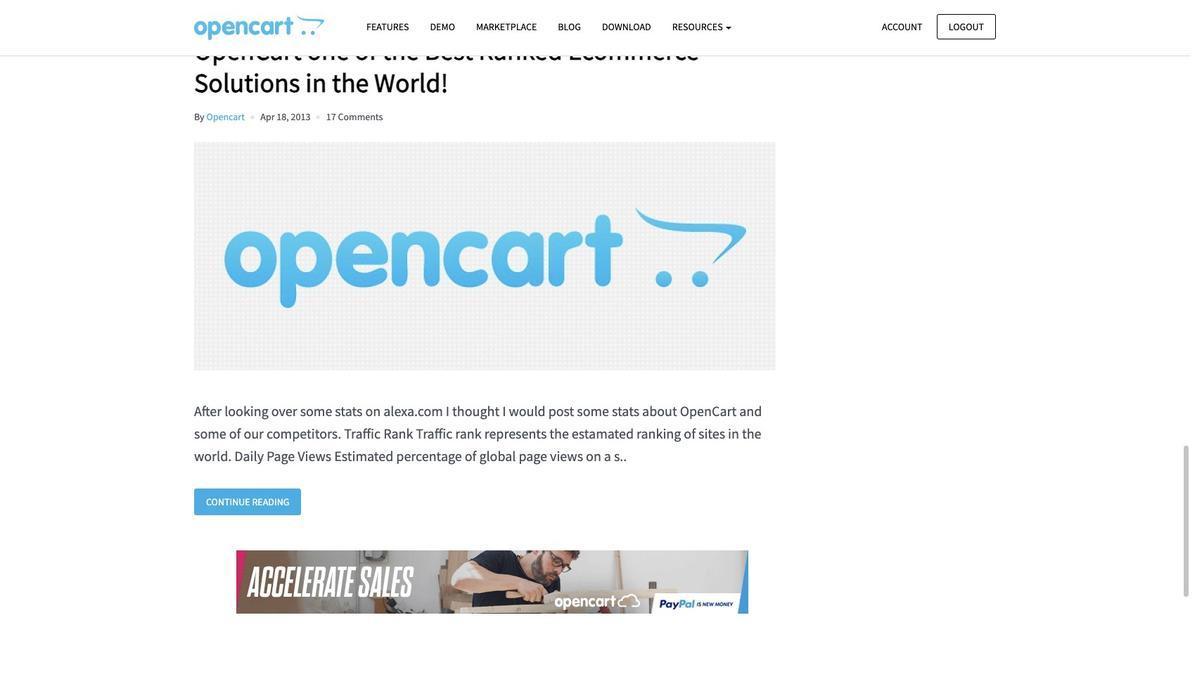 Task type: locate. For each thing, give the bounding box(es) containing it.
after
[[194, 402, 222, 420]]

1 horizontal spatial on
[[586, 447, 602, 465]]

1 vertical spatial in
[[728, 425, 740, 442]]

1 horizontal spatial opencart
[[680, 402, 737, 420]]

over
[[271, 402, 297, 420]]

in
[[306, 66, 327, 99], [728, 425, 740, 442]]

views
[[550, 447, 583, 465]]

2 traffic from the left
[[416, 425, 453, 442]]

download link
[[592, 15, 662, 39]]

opencart up sites
[[680, 402, 737, 420]]

0 horizontal spatial traffic
[[344, 425, 381, 442]]

0 horizontal spatial i
[[446, 402, 450, 420]]

continue
[[206, 496, 250, 509]]

the up 17 comments
[[332, 66, 369, 99]]

i left thought
[[446, 402, 450, 420]]

some up "estamated" on the bottom of page
[[577, 402, 609, 420]]

on left a
[[586, 447, 602, 465]]

the down and
[[742, 425, 762, 442]]

rank
[[384, 425, 413, 442]]

i
[[446, 402, 450, 420], [503, 402, 506, 420]]

and
[[740, 402, 762, 420]]

stats up "estamated" on the bottom of page
[[612, 402, 640, 420]]

opencart
[[194, 34, 302, 67], [680, 402, 737, 420]]

1 vertical spatial opencart
[[680, 402, 737, 420]]

after looking over some stats on alexa.com i thought i would post some stats about opencart and some of our competitors. traffic rank traffic rank represents the estamated ranking of sites in the world. daily page views estimated percentage of global page views on a s..
[[194, 402, 762, 465]]

apr 18, 2013
[[261, 110, 311, 123]]

marketplace link
[[466, 15, 548, 39]]

2013
[[291, 110, 311, 123]]

traffic up percentage
[[416, 425, 453, 442]]

solutions
[[194, 66, 300, 99]]

1 horizontal spatial in
[[728, 425, 740, 442]]

the
[[382, 34, 419, 67], [332, 66, 369, 99], [550, 425, 569, 442], [742, 425, 762, 442]]

opencart inside opencart one of the best ranked ecommerce solutions in the world!
[[194, 34, 302, 67]]

1 traffic from the left
[[344, 425, 381, 442]]

stats
[[335, 402, 363, 420], [612, 402, 640, 420]]

of down features in the left top of the page
[[355, 34, 377, 67]]

i left would
[[503, 402, 506, 420]]

in right sites
[[728, 425, 740, 442]]

0 horizontal spatial stats
[[335, 402, 363, 420]]

our
[[244, 425, 264, 442]]

download
[[602, 20, 651, 33]]

in up 17 on the top of page
[[306, 66, 327, 99]]

1 i from the left
[[446, 402, 450, 420]]

in inside opencart one of the best ranked ecommerce solutions in the world!
[[306, 66, 327, 99]]

on left alexa.com
[[365, 402, 381, 420]]

the down features in the left top of the page
[[382, 34, 419, 67]]

of
[[355, 34, 377, 67], [229, 425, 241, 442], [684, 425, 696, 442], [465, 447, 477, 465]]

17 comments
[[326, 110, 383, 123]]

sites
[[699, 425, 726, 442]]

of inside opencart one of the best ranked ecommerce solutions in the world!
[[355, 34, 377, 67]]

0 vertical spatial in
[[306, 66, 327, 99]]

page
[[519, 447, 547, 465]]

demo
[[430, 20, 455, 33]]

the down post
[[550, 425, 569, 442]]

continue reading link
[[194, 489, 301, 516]]

logout link
[[937, 14, 996, 39]]

alexa.com
[[384, 402, 443, 420]]

2 i from the left
[[503, 402, 506, 420]]

by
[[194, 110, 204, 123]]

some up competitors.
[[300, 402, 332, 420]]

0 horizontal spatial in
[[306, 66, 327, 99]]

account link
[[870, 14, 935, 39]]

rank
[[455, 425, 482, 442]]

resources
[[672, 20, 725, 33]]

0 vertical spatial opencart
[[194, 34, 302, 67]]

stats up estimated
[[335, 402, 363, 420]]

some
[[300, 402, 332, 420], [577, 402, 609, 420], [194, 425, 226, 442]]

would
[[509, 402, 546, 420]]

thought
[[453, 402, 500, 420]]

opencart link
[[206, 110, 245, 123]]

traffic
[[344, 425, 381, 442], [416, 425, 453, 442]]

logout
[[949, 20, 984, 33]]

about
[[642, 402, 677, 420]]

opencart up apr
[[194, 34, 302, 67]]

of down rank
[[465, 447, 477, 465]]

represents
[[485, 425, 547, 442]]

some down after
[[194, 425, 226, 442]]

1 horizontal spatial traffic
[[416, 425, 453, 442]]

on
[[365, 402, 381, 420], [586, 447, 602, 465]]

0 horizontal spatial on
[[365, 402, 381, 420]]

1 vertical spatial on
[[586, 447, 602, 465]]

0 horizontal spatial opencart
[[194, 34, 302, 67]]

competitors.
[[267, 425, 341, 442]]

traffic up estimated
[[344, 425, 381, 442]]

1 stats from the left
[[335, 402, 363, 420]]

1 horizontal spatial stats
[[612, 402, 640, 420]]

1 horizontal spatial i
[[503, 402, 506, 420]]

apr
[[261, 110, 275, 123]]



Task type: describe. For each thing, give the bounding box(es) containing it.
s..
[[614, 447, 627, 465]]

0 vertical spatial on
[[365, 402, 381, 420]]

blog link
[[548, 15, 592, 39]]

opencart one of the best ranked ecommerce solutions in the world!
[[194, 34, 700, 99]]

18,
[[277, 110, 289, 123]]

ranked
[[479, 34, 563, 67]]

estimated
[[334, 447, 394, 465]]

estamated
[[572, 425, 634, 442]]

resources link
[[662, 15, 743, 39]]

of left sites
[[684, 425, 696, 442]]

percentage
[[396, 447, 462, 465]]

opencart inside after looking over some stats on alexa.com i thought i would post some stats about opencart and some of our competitors. traffic rank traffic rank represents the estamated ranking of sites in the world. daily page views estimated percentage of global page views on a s..
[[680, 402, 737, 420]]

comments
[[338, 110, 383, 123]]

best
[[425, 34, 473, 67]]

daily
[[234, 447, 264, 465]]

blog
[[558, 20, 581, 33]]

one
[[307, 34, 349, 67]]

marketplace
[[476, 20, 537, 33]]

continue reading
[[206, 496, 289, 509]]

features link
[[356, 15, 420, 39]]

by opencart
[[194, 110, 245, 123]]

ecommerce
[[568, 34, 700, 67]]

views
[[298, 447, 332, 465]]

1 horizontal spatial some
[[300, 402, 332, 420]]

demo link
[[420, 15, 466, 39]]

17
[[326, 110, 336, 123]]

post
[[549, 402, 574, 420]]

account
[[882, 20, 923, 33]]

ranking
[[637, 425, 681, 442]]

0 horizontal spatial some
[[194, 425, 226, 442]]

world!
[[374, 66, 449, 99]]

a
[[604, 447, 611, 465]]

global
[[479, 447, 516, 465]]

in inside after looking over some stats on alexa.com i thought i would post some stats about opencart and some of our competitors. traffic rank traffic rank represents the estamated ranking of sites in the world. daily page views estimated percentage of global page views on a s..
[[728, 425, 740, 442]]

reading
[[252, 496, 289, 509]]

world.
[[194, 447, 232, 465]]

opencart - blog image
[[194, 15, 324, 40]]

page
[[267, 447, 295, 465]]

features
[[367, 20, 409, 33]]

opencart one of the best ranked ecommerce solutions in the world! image
[[194, 134, 777, 379]]

2 horizontal spatial some
[[577, 402, 609, 420]]

opencart one of the best ranked ecommerce solutions in the world! link
[[194, 34, 791, 99]]

2 stats from the left
[[612, 402, 640, 420]]

opencart
[[206, 110, 245, 123]]

of left our
[[229, 425, 241, 442]]

looking
[[225, 402, 269, 420]]



Task type: vqa. For each thing, say whether or not it's contained in the screenshot.
The In
yes



